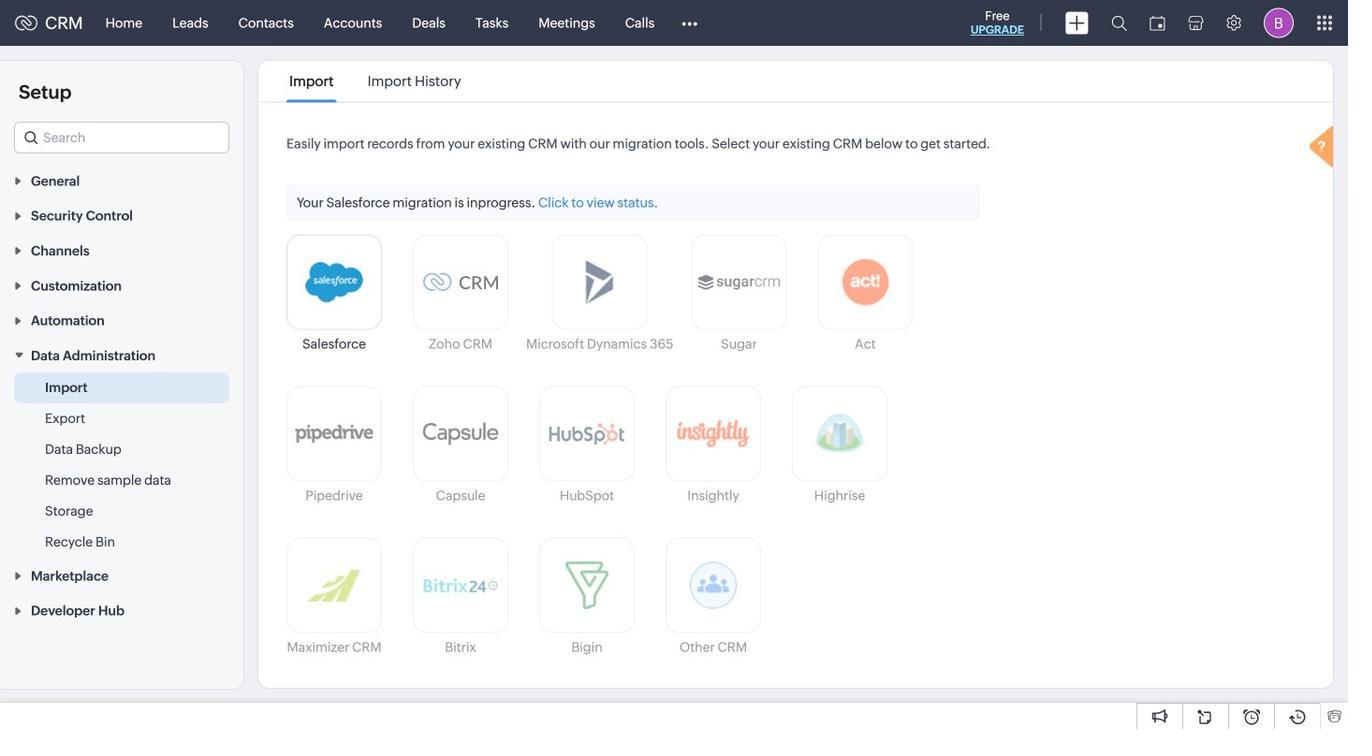 Task type: describe. For each thing, give the bounding box(es) containing it.
profile element
[[1253, 0, 1305, 45]]

help image
[[1305, 123, 1343, 174]]

create menu image
[[1066, 12, 1089, 34]]

search element
[[1100, 0, 1139, 46]]

calendar image
[[1150, 15, 1166, 30]]

logo image
[[15, 15, 37, 30]]

Other Modules field
[[670, 8, 710, 38]]

profile image
[[1264, 8, 1294, 38]]



Task type: locate. For each thing, give the bounding box(es) containing it.
Search text field
[[15, 123, 228, 153]]

region
[[0, 373, 243, 558]]

None field
[[14, 122, 229, 154]]

search image
[[1112, 15, 1127, 31]]

list
[[273, 61, 478, 102]]

create menu element
[[1054, 0, 1100, 45]]



Task type: vqa. For each thing, say whether or not it's contained in the screenshot.
Script
no



